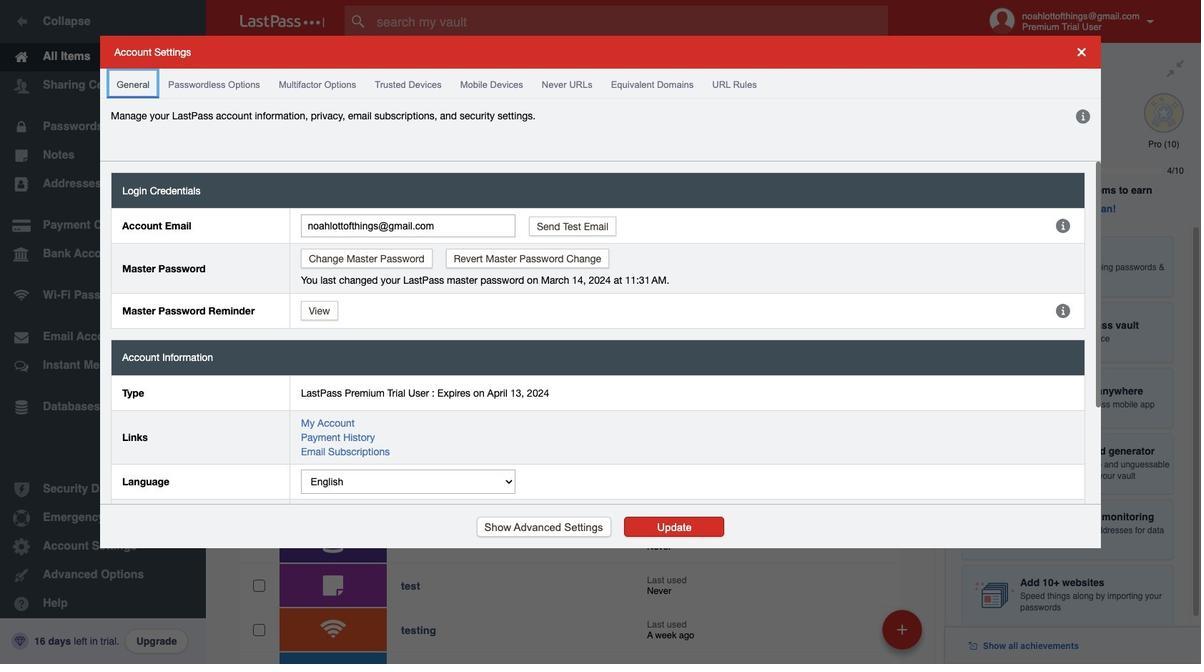 Task type: locate. For each thing, give the bounding box(es) containing it.
search my vault text field
[[345, 6, 917, 37]]



Task type: vqa. For each thing, say whether or not it's contained in the screenshot.
dialog
no



Task type: describe. For each thing, give the bounding box(es) containing it.
main navigation navigation
[[0, 0, 206, 665]]

lastpass image
[[240, 15, 325, 28]]

vault options navigation
[[206, 43, 946, 86]]

new item navigation
[[878, 606, 932, 665]]

Search search field
[[345, 6, 917, 37]]

new item image
[[898, 625, 908, 635]]



